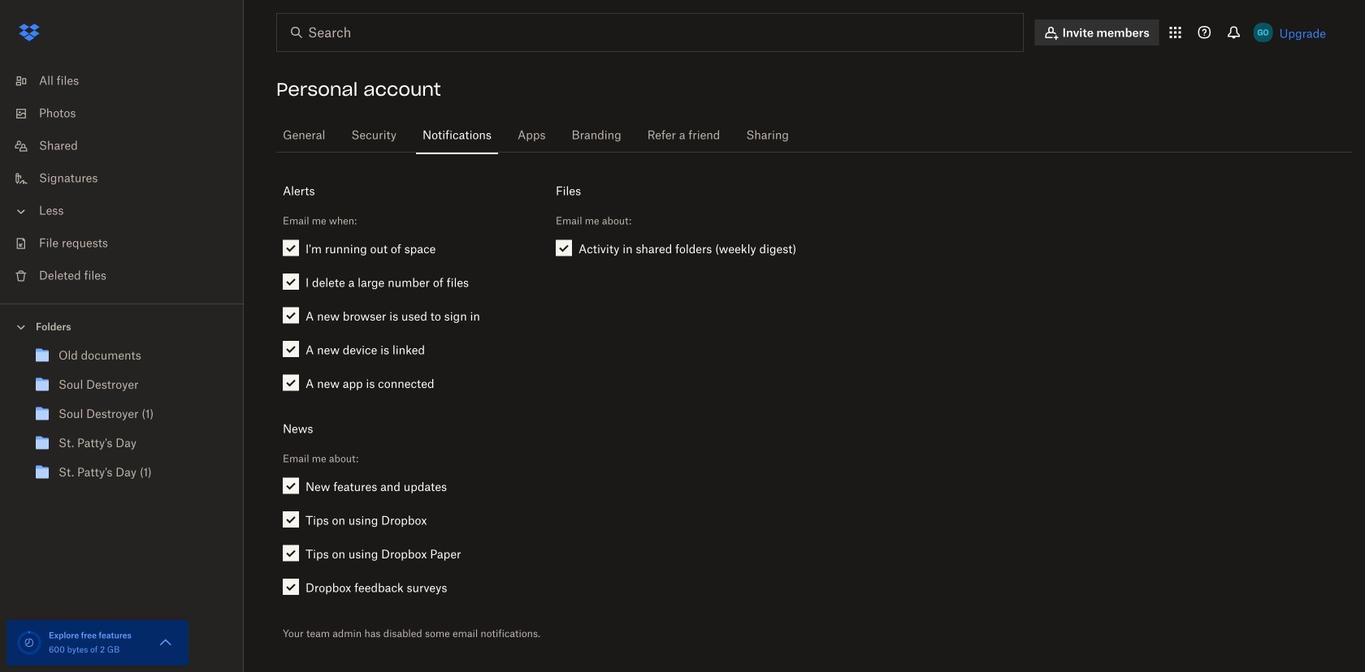 Task type: describe. For each thing, give the bounding box(es) containing it.
Search text field
[[308, 23, 990, 42]]

quota usage progress bar
[[16, 631, 42, 657]]

quota usage image
[[16, 631, 42, 657]]



Task type: vqa. For each thing, say whether or not it's contained in the screenshot.
row
no



Task type: locate. For each thing, give the bounding box(es) containing it.
less image
[[13, 204, 29, 220]]

group
[[276, 240, 536, 409], [0, 338, 244, 500], [276, 478, 536, 613]]

list
[[0, 55, 244, 304]]

dropbox image
[[13, 16, 46, 49]]

tab list
[[276, 114, 1352, 155]]



